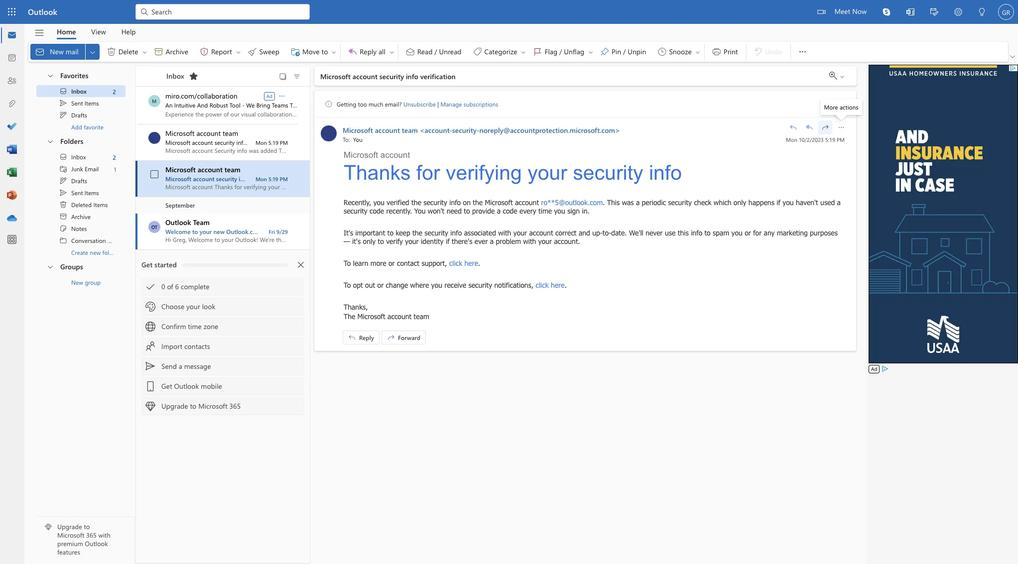Task type: locate. For each thing, give the bounding box(es) containing it.

[[790, 124, 798, 132], [348, 334, 356, 342]]

complete
[[181, 282, 210, 292]]

0 vertical spatial items
[[85, 99, 99, 107]]

1 vertical spatial reply
[[359, 334, 374, 342]]

only inside . this was a periodic security check which only happens if you haven't used a security code recently. you won't need to provide a code every time you sign in.
[[734, 198, 747, 207]]

1 horizontal spatial .
[[565, 281, 567, 290]]

for left any
[[754, 229, 762, 237]]

microsoft account team down microsoft account security info was added
[[165, 165, 241, 174]]

 button
[[899, 0, 923, 25]]

if inside it's important to keep the security info associated with your account correct and up-to-date. we'll never use this info to spam you or for any marketing purposes — it's only to verify your identity if there's ever a problem with your account.
[[446, 237, 450, 246]]

8 tree item from the top
[[36, 199, 126, 211]]

archive inside the  drafts  sent items  deleted items  archive  notes  conversation history
[[71, 213, 91, 221]]

drafts inside  sent items  drafts
[[71, 111, 87, 119]]

of
[[167, 282, 173, 292]]

Select a conversation checkbox
[[148, 131, 165, 145]]

 button inside favorites tree item
[[41, 67, 58, 84]]

1 vertical spatial archive
[[71, 213, 91, 221]]

it's
[[344, 229, 353, 237]]

0 vertical spatial get
[[142, 260, 153, 270]]

2 inside favorites tree
[[113, 87, 116, 95]]

time left zone
[[188, 322, 202, 331]]

0 vertical spatial reply
[[360, 47, 377, 56]]

1 vertical spatial inbox
[[71, 87, 87, 95]]

 left folders
[[46, 137, 54, 145]]

add favorite
[[71, 123, 104, 131]]

 inside the  drafts  sent items  deleted items  archive  notes  conversation history
[[59, 213, 67, 221]]

0 vertical spatial 
[[348, 47, 358, 57]]

1 horizontal spatial you
[[414, 207, 426, 215]]

 for  reply
[[348, 334, 356, 342]]

verification down added
[[251, 175, 281, 183]]

1 vertical spatial here
[[551, 281, 565, 290]]

set your advertising preferences image
[[882, 365, 890, 373]]

2 vertical spatial inbox
[[71, 153, 86, 161]]

click right notifications,
[[536, 281, 549, 290]]

inbox inside favorites tree
[[71, 87, 87, 95]]

inbox inside tree
[[71, 153, 86, 161]]

get for get outlook mobile
[[161, 382, 172, 391]]

 inside  reply all 
[[389, 49, 395, 55]]

verification
[[420, 72, 456, 81], [251, 175, 281, 183]]

2 vertical spatial  button
[[41, 259, 58, 275]]

1 horizontal spatial microsoft account security info verification
[[320, 72, 456, 81]]

none text field inside email message element
[[343, 136, 779, 144]]

 button
[[86, 44, 100, 60], [141, 44, 149, 60], [235, 44, 243, 60], [388, 44, 396, 60], [587, 44, 595, 60]]

actions
[[840, 103, 859, 111]]

 button for favorites
[[41, 67, 58, 84]]

team left the <account-
[[402, 126, 418, 135]]

1 horizontal spatial 
[[806, 124, 814, 132]]

0 horizontal spatial new
[[50, 47, 64, 56]]

2 tree item from the top
[[36, 97, 126, 109]]

0 horizontal spatial verification
[[251, 175, 281, 183]]

 for 11th tree item from the bottom of the thanks for verifying your security info application
[[59, 87, 67, 95]]

tree item containing 
[[36, 223, 126, 235]]

 button right all
[[388, 44, 396, 60]]

a
[[636, 198, 640, 207], [837, 198, 841, 207], [497, 207, 501, 215], [490, 237, 494, 246], [179, 362, 182, 371]]

outlook inside upgrade to microsoft 365 with premium outlook features
[[85, 540, 108, 548]]

0 horizontal spatial new
[[90, 249, 101, 257]]

 heading
[[153, 66, 202, 86]]

1 horizontal spatial upgrade
[[161, 402, 188, 411]]

microsoft account team for microsoft account security info verification
[[165, 165, 241, 174]]

your down team
[[200, 228, 212, 236]]

 
[[830, 72, 846, 80]]

for inside microsoft account thanks for verifying your security info
[[417, 161, 440, 184]]

0 vertical spatial or
[[745, 229, 751, 237]]

1  from the top
[[59, 87, 67, 95]]

none text field containing to:
[[343, 136, 779, 144]]

new down "conversation" at the top
[[90, 249, 101, 257]]

0 vertical spatial 2
[[113, 87, 116, 95]]


[[59, 87, 67, 95], [59, 153, 67, 161]]

code left recently.
[[370, 207, 384, 215]]

0 horizontal spatial time
[[188, 322, 202, 331]]

1 vertical spatial microsoft account team
[[165, 165, 241, 174]]

reply inside email message element
[[359, 334, 374, 342]]

archive down deleted
[[71, 213, 91, 221]]

noreply@accountprotection.microsoft.com>
[[480, 126, 620, 135]]

/ inside  pin / unpin
[[623, 47, 626, 56]]

 inside  delete 
[[106, 47, 116, 57]]

0 vertical spatial here
[[465, 259, 478, 268]]

2  from the top
[[59, 153, 67, 161]]

mt inside microsoft account team icon
[[151, 135, 158, 142]]

 inbox inside favorites tree
[[59, 87, 87, 95]]

.
[[603, 198, 605, 207], [478, 259, 481, 268], [565, 281, 567, 290]]

get started
[[142, 260, 177, 270]]

click here link right notifications,
[[536, 281, 565, 290]]

1 horizontal spatial click
[[536, 281, 549, 290]]

in.
[[582, 207, 590, 215]]

account inside microsoft account thanks for verifying your security info
[[381, 150, 410, 160]]

word image
[[7, 145, 17, 155]]

4  button from the left
[[388, 44, 396, 60]]

0 vertical spatial  inbox
[[59, 87, 87, 95]]

2  from the top
[[59, 189, 67, 197]]

contact
[[397, 259, 420, 268]]

 down ''
[[59, 189, 67, 197]]

tree item up "add"
[[36, 109, 126, 121]]

1 vertical spatial was
[[622, 198, 634, 207]]

Select a conversation checkbox
[[148, 167, 165, 181]]

 left all
[[348, 47, 358, 57]]

mt up select a conversation icon
[[151, 135, 158, 142]]

 for eighth tree item from the bottom of the thanks for verifying your security info application
[[59, 153, 67, 161]]

upgrade inside upgrade to microsoft 365 with premium outlook features
[[57, 523, 82, 531]]

 inside  sent items  drafts
[[59, 111, 67, 119]]

calendar image
[[7, 53, 17, 63]]

message list section
[[136, 64, 313, 564]]


[[248, 47, 258, 57]]

1 horizontal spatial new
[[71, 279, 83, 287]]

receive
[[445, 281, 466, 290]]

0 vertical spatial microsoft account team
[[165, 129, 238, 138]]

premium features image
[[45, 524, 52, 531]]

favorites
[[60, 71, 88, 80]]


[[146, 402, 155, 412]]

. down account.
[[565, 281, 567, 290]]

 button
[[29, 24, 49, 41]]

mon 10/2/2023 5:19 pm
[[786, 136, 845, 144]]

click here link for to opt out or change where you receive security notifications,
[[536, 281, 565, 290]]

security up this
[[573, 161, 644, 184]]

Search field
[[150, 6, 304, 17]]

security inside it's important to keep the security info associated with your account correct and up-to-date. we'll never use this info to spam you or for any marketing purposes — it's only to verify your identity if there's ever a problem with your account.
[[425, 229, 448, 237]]

1 vertical spatial sent
[[71, 189, 83, 197]]

or right out
[[378, 281, 384, 290]]

 left favorites
[[46, 72, 54, 79]]

2 vertical spatial 
[[838, 124, 846, 132]]

 right move
[[331, 49, 337, 55]]

2 2 from the top
[[113, 153, 116, 161]]

0 horizontal spatial upgrade
[[57, 523, 82, 531]]

1 horizontal spatial 
[[822, 124, 830, 132]]

tab list containing home
[[49, 24, 144, 39]]

2  from the top
[[59, 177, 67, 185]]

1 vertical spatial get
[[161, 382, 172, 391]]

1 vertical spatial 
[[806, 124, 814, 132]]

1  button from the left
[[86, 44, 100, 60]]

tab list inside thanks for verifying your security info application
[[49, 24, 144, 39]]

 for 
[[790, 124, 798, 132]]

get outlook mobile
[[161, 382, 222, 391]]

upgrade up premium on the bottom
[[57, 523, 82, 531]]

1 horizontal spatial only
[[734, 198, 747, 207]]

mon inside email message element
[[786, 136, 798, 144]]

mon 5:19 pm for microsoft account security info was added
[[256, 139, 288, 146]]

 new mail
[[35, 47, 79, 57]]

 button for 
[[86, 44, 100, 60]]


[[59, 165, 67, 173]]

/ right pin
[[623, 47, 626, 56]]

 up the mon 10/2/2023 5:19 pm
[[822, 124, 830, 132]]

sent up "add"
[[71, 99, 83, 107]]

5:19
[[826, 136, 836, 144], [268, 139, 279, 146], [269, 175, 278, 183]]

here right notifications,
[[551, 281, 565, 290]]


[[298, 262, 304, 268]]

new inside  new mail
[[50, 47, 64, 56]]

5:19 inside email message element
[[826, 136, 836, 144]]

5:19 down '' button
[[826, 136, 836, 144]]

1  from the top
[[59, 99, 67, 107]]

tags group
[[401, 42, 703, 62]]

or right more
[[389, 259, 395, 268]]

6
[[175, 282, 179, 292]]

tree
[[36, 151, 126, 259]]

to inside  move to 
[[322, 47, 328, 56]]

more apps image
[[7, 235, 17, 245]]

 print
[[712, 47, 738, 57]]

365 inside message list list box
[[230, 402, 241, 411]]

1 2 from the top
[[113, 87, 116, 95]]

any
[[764, 229, 775, 237]]

0 vertical spatial time
[[539, 207, 552, 215]]

2 horizontal spatial  button
[[835, 121, 849, 135]]

1 vertical spatial 
[[387, 334, 395, 342]]

 button
[[971, 0, 995, 25]]

mon 5:19 pm down added
[[256, 175, 288, 183]]


[[798, 47, 808, 57], [278, 92, 286, 100], [838, 124, 846, 132]]


[[600, 47, 610, 57]]

 junk email
[[59, 165, 99, 173]]

your inside microsoft account thanks for verifying your security info
[[528, 161, 568, 184]]

reply inside  reply all 
[[360, 47, 377, 56]]

security down robust
[[215, 139, 235, 147]]

2 / from the left
[[560, 47, 562, 56]]

tree containing 
[[36, 151, 126, 259]]

account inside it's important to keep the security info associated with your account correct and up-to-date. we'll never use this info to spam you or for any marketing purposes — it's only to verify your identity if there's ever a problem with your account.
[[529, 229, 553, 237]]

tree item up add favorite tree item
[[36, 97, 126, 109]]

0 vertical spatial 
[[59, 87, 67, 95]]


[[818, 8, 826, 16]]

and
[[197, 101, 208, 109]]

3 / from the left
[[623, 47, 626, 56]]

-
[[242, 101, 245, 109]]

teams
[[272, 101, 288, 109]]

0 horizontal spatial microsoft account security info verification
[[165, 175, 281, 183]]

0 horizontal spatial or
[[378, 281, 384, 290]]

add favorite tree item
[[36, 121, 126, 133]]

 for  dropdown button in the message list list box
[[278, 92, 286, 100]]

 inside  report 
[[236, 49, 242, 55]]

0 vertical spatial verification
[[420, 72, 456, 81]]

here
[[465, 259, 478, 268], [551, 281, 565, 290]]

4 tree item from the top
[[36, 151, 126, 163]]

1 horizontal spatial time
[[539, 207, 552, 215]]

inbox left 
[[166, 71, 184, 80]]

1 vertical spatial  button
[[41, 133, 58, 149]]

 button left ""
[[235, 44, 243, 60]]

reply down the thanks,
[[359, 334, 374, 342]]

tree item down deleted
[[36, 211, 126, 223]]

welcome to your new outlook.com account
[[165, 228, 285, 236]]

 for  dropdown button within email message element
[[838, 124, 846, 132]]

only
[[734, 198, 747, 207], [363, 237, 376, 246]]

if inside . this was a periodic security check which only happens if you haven't used a security code recently. you won't need to provide a code every time you sign in.
[[777, 198, 781, 207]]

0 vertical spatial to
[[344, 259, 351, 268]]

1 horizontal spatial ad
[[872, 366, 878, 373]]

to down get outlook mobile
[[190, 402, 196, 411]]

5:19 down teams
[[268, 139, 279, 146]]

0 horizontal spatial 
[[59, 201, 67, 209]]

11 tree item from the top
[[36, 235, 126, 247]]

report
[[211, 47, 232, 56]]

ro**5@outlook.com link
[[541, 198, 603, 207]]


[[146, 382, 155, 392]]

microsoft account team up microsoft account security info was added
[[165, 129, 238, 138]]

where
[[410, 281, 429, 290]]

zone
[[204, 322, 218, 331]]

1 microsoft account team from the top
[[165, 129, 238, 138]]

10 tree item from the top
[[36, 223, 126, 235]]

team inside thanks, the microsoft account team
[[414, 312, 429, 321]]

account up  forward at the bottom left of the page
[[388, 312, 412, 321]]

team down microsoft account security info was added
[[225, 165, 241, 174]]

use
[[665, 229, 676, 237]]

1 vertical spatial time
[[188, 322, 202, 331]]

 button right delete
[[141, 44, 149, 60]]

to left keep
[[388, 229, 394, 237]]

outlook banner
[[0, 0, 1019, 25]]

tree item down  junk email
[[36, 175, 126, 187]]

security up september "heading"
[[216, 175, 237, 183]]

tree item containing 
[[36, 235, 126, 247]]

1 drafts from the top
[[71, 111, 87, 119]]

you left won't
[[414, 207, 426, 215]]

1 horizontal spatial mt
[[324, 129, 334, 138]]

 button
[[290, 69, 304, 83]]

1 vertical spatial upgrade
[[57, 523, 82, 531]]

0 horizontal spatial with
[[98, 531, 111, 540]]

1 vertical spatial  inbox
[[59, 153, 86, 161]]

1 sent from the top
[[71, 99, 83, 107]]

0 vertical spatial archive
[[166, 47, 188, 56]]

1 horizontal spatial get
[[161, 382, 172, 391]]

0 vertical spatial was
[[248, 139, 258, 147]]

3  button from the top
[[41, 259, 58, 275]]

the
[[344, 312, 355, 321]]

—
[[344, 237, 350, 246]]

or for to learn more or contact support, click here .
[[389, 259, 395, 268]]

 inside button
[[822, 124, 830, 132]]

 up add favorite tree item
[[59, 99, 67, 107]]

 inside button
[[806, 124, 814, 132]]

 for  forward
[[387, 334, 395, 342]]

thanks for verifying your security info application
[[0, 0, 1019, 565]]

to right need at the top left of page
[[464, 207, 470, 215]]

1 to from the top
[[344, 259, 351, 268]]

0 horizontal spatial /
[[435, 47, 437, 56]]

1 horizontal spatial click here link
[[536, 281, 565, 290]]

security inside microsoft account thanks for verifying your security info
[[573, 161, 644, 184]]

unflag
[[564, 47, 585, 56]]

1  inbox from the top
[[59, 87, 87, 95]]

tree item up "create"
[[36, 235, 126, 247]]

groups tree item
[[36, 259, 126, 277]]

0 horizontal spatial 
[[278, 92, 286, 100]]

0 vertical spatial if
[[777, 198, 781, 207]]

your left account.
[[539, 237, 552, 246]]

1 horizontal spatial 
[[106, 47, 116, 57]]

click right the support,
[[449, 259, 463, 268]]

here down there's in the top of the page
[[465, 259, 478, 268]]

a inside message list list box
[[179, 362, 182, 371]]

0 vertical spatial click
[[449, 259, 463, 268]]

getting
[[337, 100, 356, 108]]

get for get started
[[142, 260, 153, 270]]

ad up bring
[[266, 92, 273, 99]]

tree item
[[36, 85, 126, 97], [36, 97, 126, 109], [36, 109, 126, 121], [36, 151, 126, 163], [36, 163, 126, 175], [36, 175, 126, 187], [36, 187, 126, 199], [36, 199, 126, 211], [36, 211, 126, 223], [36, 223, 126, 235], [36, 235, 126, 247]]

0 horizontal spatial for
[[417, 161, 440, 184]]

0 vertical spatial ad
[[266, 92, 273, 99]]

1 vertical spatial 365
[[86, 531, 97, 540]]

0 vertical spatial upgrade
[[161, 402, 188, 411]]

2 to from the top
[[344, 281, 351, 290]]

choose
[[161, 302, 185, 311]]

with right premium on the bottom
[[98, 531, 111, 540]]

1 horizontal spatial new
[[214, 228, 225, 236]]

junk
[[71, 165, 83, 173]]

5 tree item from the top
[[36, 163, 126, 175]]

email
[[85, 165, 99, 173]]

mt inside microsoft account team image
[[324, 129, 334, 138]]

 button inside folders tree item
[[41, 133, 58, 149]]

inbox for eighth tree item from the bottom of the thanks for verifying your security info application
[[71, 153, 86, 161]]

intuitive
[[174, 101, 196, 109]]

0 vertical spatial 
[[59, 99, 67, 107]]

1 vertical spatial  button
[[278, 91, 287, 101]]

2  button from the left
[[141, 44, 149, 60]]

sent
[[71, 99, 83, 107], [71, 189, 83, 197]]

0 horizontal spatial you
[[353, 136, 363, 144]]

 button for groups
[[41, 259, 58, 275]]

6 tree item from the top
[[36, 175, 126, 187]]

0 horizontal spatial mt
[[151, 135, 158, 142]]

you right to:
[[353, 136, 363, 144]]

/ right the 'read'
[[435, 47, 437, 56]]

 left  at the top of the page
[[588, 49, 594, 55]]

0 horizontal spatial if
[[446, 237, 450, 246]]

tree item up notes
[[36, 199, 126, 211]]

excel image
[[7, 168, 17, 178]]

 inside the  drafts  sent items  deleted items  archive  notes  conversation history
[[59, 189, 67, 197]]

0 vertical spatial drafts
[[71, 111, 87, 119]]

security
[[380, 72, 404, 81], [215, 139, 235, 147], [573, 161, 644, 184], [216, 175, 237, 183], [424, 198, 447, 207], [668, 198, 692, 207], [344, 207, 368, 215], [425, 229, 448, 237], [469, 281, 492, 290]]

outlook up  on the top left of the page
[[28, 6, 57, 17]]

print
[[724, 47, 738, 56]]

1 / from the left
[[435, 47, 437, 56]]

1 vertical spatial verification
[[251, 175, 281, 183]]

1 vertical spatial you
[[414, 207, 426, 215]]

0 vertical spatial new
[[214, 228, 225, 236]]

info left added
[[236, 139, 247, 147]]

tree item containing 
[[36, 163, 126, 175]]

tree inside thanks for verifying your security info application
[[36, 151, 126, 259]]

people image
[[7, 76, 17, 86]]

/ inside  read / unread
[[435, 47, 437, 56]]

new down groups tree item
[[71, 279, 83, 287]]

 pin / unpin
[[600, 47, 647, 57]]

pm for microsoft account security info was added
[[280, 139, 288, 146]]

haven't
[[796, 198, 819, 207]]

outlook up welcome
[[165, 218, 191, 227]]

which
[[714, 198, 732, 207]]

 button inside tags group
[[587, 44, 595, 60]]

microsoft account security info verification up september "heading"
[[165, 175, 281, 183]]

the right keep
[[413, 229, 423, 237]]

1 horizontal spatial 
[[154, 47, 164, 57]]

 inside the  drafts  sent items  deleted items  archive  notes  conversation history
[[59, 177, 67, 185]]

 left forward
[[387, 334, 395, 342]]

archive inside  archive
[[166, 47, 188, 56]]

 button left groups
[[41, 259, 58, 275]]

verifying
[[446, 161, 522, 184]]

 right all
[[389, 49, 395, 55]]

7 tree item from the top
[[36, 187, 126, 199]]

periodic
[[642, 198, 666, 207]]

mt left to:
[[324, 129, 334, 138]]

0 horizontal spatial ad
[[266, 92, 273, 99]]

0 vertical spatial 
[[154, 47, 164, 57]]


[[712, 47, 722, 57]]

tree item down favorites
[[36, 85, 126, 97]]

upgrade inside message list list box
[[161, 402, 188, 411]]

2 microsoft account team from the top
[[165, 165, 241, 174]]

get right 
[[161, 382, 172, 391]]

1 vertical spatial click
[[536, 281, 549, 290]]

outlook inside outlook banner
[[28, 6, 57, 17]]

microsoft account team image
[[148, 132, 160, 144]]

mail image
[[7, 30, 17, 40]]

sweep
[[259, 47, 280, 56]]

 snooze 
[[657, 47, 701, 57]]

mt for microsoft account team icon
[[151, 135, 158, 142]]

 search field
[[136, 0, 310, 22]]

1 vertical spatial mon 5:19 pm
[[256, 175, 288, 183]]

only right which
[[734, 198, 747, 207]]

 inside message list list box
[[278, 92, 286, 100]]

3  button from the left
[[235, 44, 243, 60]]

pm
[[837, 136, 845, 144], [280, 139, 288, 146], [280, 175, 288, 183]]

1
[[114, 165, 116, 173]]

 down ''
[[59, 177, 67, 185]]

tab list
[[49, 24, 144, 39]]

 inbox up junk
[[59, 153, 86, 161]]

1 vertical spatial 
[[59, 213, 67, 221]]

microsoft account security info verification down all
[[320, 72, 456, 81]]

inbox up  junk email
[[71, 153, 86, 161]]

 button left favorites
[[41, 67, 58, 84]]

or for to opt out or change where you receive security notifications, click here .
[[378, 281, 384, 290]]

microsoft inside upgrade to microsoft 365 with premium outlook features
[[57, 531, 84, 540]]

to right move
[[322, 47, 328, 56]]

2 drafts from the top
[[71, 177, 87, 185]]

associated
[[464, 229, 496, 237]]

0 horizontal spatial archive
[[71, 213, 91, 221]]

5  button from the left
[[587, 44, 595, 60]]

None text field
[[343, 136, 779, 144]]

 inside  reply all 
[[348, 47, 358, 57]]

 down "the"
[[348, 334, 356, 342]]

2  button from the top
[[41, 133, 58, 149]]

1 vertical spatial microsoft account security info verification
[[165, 175, 281, 183]]

 left groups
[[46, 263, 54, 271]]

1 vertical spatial 
[[348, 334, 356, 342]]

pm inside email message element
[[837, 136, 845, 144]]

0 vertical spatial click here link
[[449, 259, 478, 268]]

0 horizontal spatial was
[[248, 139, 258, 147]]

account down  reply all  in the top of the page
[[353, 72, 378, 81]]

 button inside groups tree item
[[41, 259, 58, 275]]

email message element
[[314, 91, 857, 351]]


[[146, 322, 155, 332]]

2 sent from the top
[[71, 189, 83, 197]]

account up microsoft account security info was added
[[197, 129, 221, 138]]

/ inside  flag / unflag 
[[560, 47, 562, 56]]

 inside  move to 
[[331, 49, 337, 55]]

 button left folders
[[41, 133, 58, 149]]

favorites tree item
[[36, 67, 126, 85]]

verification down  read / unread
[[420, 72, 456, 81]]

 button inside email message element
[[835, 121, 849, 135]]

1 horizontal spatial here
[[551, 281, 565, 290]]

1 horizontal spatial 
[[798, 47, 808, 57]]

0 horizontal spatial 
[[348, 334, 356, 342]]

correct
[[556, 229, 577, 237]]

0 vertical spatial inbox
[[166, 71, 184, 80]]

help button
[[114, 24, 143, 39]]

2 code from the left
[[503, 207, 518, 215]]

account right outlook.com
[[263, 228, 285, 236]]

bring
[[256, 101, 270, 109]]

a right ever
[[490, 237, 494, 246]]

2 horizontal spatial .
[[603, 198, 605, 207]]

to left learn
[[344, 259, 351, 268]]

1 horizontal spatial verification
[[420, 72, 456, 81]]

 inside button
[[790, 124, 798, 132]]

0 horizontal spatial code
[[370, 207, 384, 215]]

1  from the top
[[59, 111, 67, 119]]

10/2/2023
[[799, 136, 824, 144]]

 inside  delete 
[[142, 49, 148, 55]]

ro**5@outlook.com
[[541, 198, 603, 207]]

was inside message list list box
[[248, 139, 258, 147]]

microsoft account team for microsoft account security info was added
[[165, 129, 238, 138]]

1  button from the top
[[41, 67, 58, 84]]

9 tree item from the top
[[36, 211, 126, 223]]

message
[[184, 362, 211, 371]]

items up favorite
[[85, 99, 99, 107]]

1 vertical spatial to
[[344, 281, 351, 290]]

2 for eighth tree item from the bottom of the thanks for verifying your security info application
[[113, 153, 116, 161]]

 inside favorites tree
[[59, 87, 67, 95]]

 button for 
[[587, 44, 595, 60]]



Task type: vqa. For each thing, say whether or not it's contained in the screenshot.


Task type: describe. For each thing, give the bounding box(es) containing it.
select a conversation image
[[150, 170, 158, 178]]

you inside it's important to keep the security info associated with your account correct and up-to-date. we'll never use this info to spam you or for any marketing purposes — it's only to verify your identity if there's ever a problem with your account.
[[732, 229, 743, 237]]

the inside it's important to keep the security info associated with your account correct and up-to-date. we'll never use this info to spam you or for any marketing purposes — it's only to verify your identity if there's ever a problem with your account.
[[413, 229, 423, 237]]

 inside favorites tree item
[[46, 72, 54, 79]]

365 for upgrade to microsoft 365
[[230, 402, 241, 411]]

folders tree item
[[36, 133, 126, 151]]

 button
[[276, 69, 290, 83]]

reply for 
[[359, 334, 374, 342]]

new inside tree item
[[71, 279, 83, 287]]

we'll
[[629, 229, 644, 237]]

0 vertical spatial  button
[[793, 42, 813, 62]]

gr image
[[999, 4, 1015, 20]]

 sweep
[[248, 47, 280, 57]]

 inside groups tree item
[[46, 263, 54, 271]]


[[35, 47, 45, 57]]

left-rail-appbar navigation
[[2, 24, 22, 230]]


[[146, 362, 155, 372]]


[[140, 7, 149, 17]]

outlook link
[[28, 0, 57, 24]]

ad inside message list list box
[[266, 92, 273, 99]]

a inside it's important to keep the security info associated with your account correct and up-to-date. we'll never use this info to spam you or for any marketing purposes — it's only to verify your identity if there's ever a problem with your account.
[[490, 237, 494, 246]]

sent inside  sent items  drafts
[[71, 99, 83, 107]]


[[406, 47, 415, 57]]

Select a conversation checkbox
[[148, 220, 165, 234]]

 inside  sent items  drafts
[[59, 99, 67, 107]]


[[146, 282, 155, 292]]

september heading
[[136, 197, 310, 214]]

account down email?
[[375, 126, 400, 135]]


[[189, 71, 199, 81]]

5:19 for microsoft account security info was added
[[268, 139, 279, 146]]

items inside  sent items  drafts
[[85, 99, 99, 107]]

2 for 11th tree item from the bottom of the thanks for verifying your security info application
[[113, 87, 116, 95]]

look
[[202, 302, 215, 311]]

microsoft inside thanks, the microsoft account team
[[358, 312, 386, 321]]

unread
[[439, 47, 462, 56]]

security left on
[[424, 198, 447, 207]]

upgrade to microsoft 365 with premium outlook features
[[57, 523, 111, 557]]


[[146, 342, 155, 352]]

import contacts
[[161, 342, 210, 351]]

or inside it's important to keep the security info associated with your account correct and up-to-date. we'll never use this info to spam you or for any marketing purposes — it's only to verify your identity if there's ever a problem with your account.
[[745, 229, 751, 237]]

 drafts  sent items  deleted items  archive  notes  conversation history
[[59, 177, 126, 245]]

2 vertical spatial items
[[93, 201, 108, 209]]

an intuitive and robust tool - we bring teams together
[[165, 101, 313, 109]]

a right provide
[[497, 207, 501, 215]]

the right verified
[[412, 198, 421, 207]]

/ for 
[[560, 47, 562, 56]]


[[533, 47, 543, 57]]

 for 
[[806, 124, 814, 132]]

microsoft inside microsoft account thanks for verifying your security info
[[344, 150, 378, 160]]

 button
[[923, 0, 947, 25]]

0 horizontal spatial .
[[478, 259, 481, 268]]

your down every in the top of the page
[[514, 229, 527, 237]]

 for 
[[822, 124, 830, 132]]

miro.com/collaboration image
[[148, 95, 160, 107]]

to do image
[[7, 122, 17, 132]]

tree item containing 
[[36, 211, 126, 223]]

mt for microsoft account team image
[[324, 129, 334, 138]]

new group
[[71, 279, 101, 287]]

together
[[290, 101, 313, 109]]

create new folder tree item
[[36, 247, 126, 259]]

0 horizontal spatial click
[[449, 259, 463, 268]]

 inside the  
[[840, 74, 846, 80]]

new group tree item
[[36, 277, 126, 289]]

mon for microsoft account security info verification
[[256, 175, 267, 183]]

on
[[463, 198, 471, 207]]


[[146, 302, 155, 312]]

time inside message list list box
[[188, 322, 202, 331]]

info down 
[[406, 72, 419, 81]]

sent inside the  drafts  sent items  deleted items  archive  notes  conversation history
[[71, 189, 83, 197]]

5:19 for microsoft account security info verification
[[269, 175, 278, 183]]

info inside microsoft account thanks for verifying your security info
[[649, 161, 682, 184]]

powerpoint image
[[7, 191, 17, 201]]

 reply
[[348, 334, 374, 342]]

mail
[[66, 47, 79, 56]]

0 of 6 complete
[[161, 282, 210, 292]]

account down microsoft account security info was added
[[198, 165, 223, 174]]

to left spam
[[705, 229, 711, 237]]

there's
[[452, 237, 473, 246]]

 inside folders tree item
[[46, 137, 54, 145]]

 inside  categorize 
[[521, 49, 527, 55]]

 inside  snooze 
[[695, 49, 701, 55]]

 inside  flag / unflag 
[[588, 49, 594, 55]]

info left on
[[450, 198, 461, 207]]


[[59, 225, 67, 233]]

microsoft account security info verification inside message list list box
[[165, 175, 281, 183]]

up-
[[593, 229, 603, 237]]

outlook.com
[[226, 228, 262, 236]]

3 tree item from the top
[[36, 109, 126, 121]]

folders
[[60, 137, 83, 146]]

1 code from the left
[[370, 207, 384, 215]]

info right this
[[691, 229, 703, 237]]

upgrade for upgrade to microsoft 365
[[161, 402, 188, 411]]

to:
[[343, 136, 350, 144]]

 button for folders
[[41, 133, 58, 149]]

move
[[302, 47, 320, 56]]

conversation
[[71, 237, 106, 245]]

 button for 
[[388, 44, 396, 60]]

move & delete group
[[30, 42, 339, 62]]

security-
[[452, 126, 480, 135]]

new inside tree item
[[90, 249, 101, 257]]

to for to learn more or contact support,
[[344, 259, 351, 268]]


[[59, 237, 67, 245]]

upgrade for upgrade to microsoft 365 with premium outlook features
[[57, 523, 82, 531]]

1 horizontal spatial with
[[498, 229, 511, 237]]

favorites tree
[[36, 63, 126, 133]]

 delete 
[[106, 47, 148, 57]]

microsoft account team <account-security-noreply@accountprotection.microsoft.com>
[[343, 126, 620, 135]]


[[830, 72, 838, 80]]

inbox for 11th tree item from the bottom of the thanks for verifying your security info application
[[71, 87, 87, 95]]

outlook down send a message
[[174, 382, 199, 391]]

 right mail
[[89, 48, 97, 56]]

 for the topmost  dropdown button
[[798, 47, 808, 57]]

your right verify
[[405, 237, 419, 246]]

new inside message list list box
[[214, 228, 225, 236]]

files image
[[7, 99, 17, 109]]

mon for microsoft account security info was added
[[256, 139, 267, 146]]

verification inside message list list box
[[251, 175, 281, 183]]

to inside upgrade to microsoft 365 with premium outlook features
[[84, 523, 90, 531]]

info down need at the top left of page
[[451, 229, 462, 237]]

you inside . this was a periodic security check which only happens if you haven't used a security code recently. you won't need to provide a code every time you sign in.
[[414, 207, 426, 215]]

 button for 
[[235, 44, 243, 60]]

you left sign
[[554, 207, 565, 215]]

0 vertical spatial you
[[353, 136, 363, 144]]

 forward
[[387, 334, 421, 342]]

ever
[[475, 237, 488, 246]]

 button
[[947, 0, 971, 25]]

/ for 
[[435, 47, 437, 56]]

security left check
[[668, 198, 692, 207]]

 flag / unflag 
[[533, 47, 594, 57]]

to inside . this was a periodic security check which only happens if you haven't used a security code recently. you won't need to provide a code every time you sign in.
[[464, 207, 470, 215]]

to opt out or change where you receive security notifications, click here .
[[344, 281, 567, 290]]

confirm time zone
[[161, 322, 218, 331]]

it's important to keep the security info associated with your account correct and up-to-date. we'll never use this info to spam you or for any marketing purposes — it's only to verify your identity if there's ever a problem with your account.
[[344, 229, 838, 246]]

date.
[[612, 229, 627, 237]]

your left look
[[186, 302, 200, 311]]

 button inside message list list box
[[278, 91, 287, 101]]

with inside upgrade to microsoft 365 with premium outlook features
[[98, 531, 111, 540]]

tree item containing 
[[36, 199, 126, 211]]

microsoft account team image
[[321, 126, 337, 142]]

to left verify
[[378, 237, 384, 246]]

verified
[[387, 198, 409, 207]]


[[657, 47, 667, 57]]

365 for upgrade to microsoft 365 with premium outlook features
[[86, 531, 97, 540]]

2  inbox from the top
[[59, 153, 86, 161]]

account down microsoft account thanks for verifying your security info
[[515, 198, 539, 207]]

confirm
[[161, 322, 186, 331]]

mobile
[[201, 382, 222, 391]]

microsoft account security info was added
[[165, 139, 277, 147]]

manage
[[441, 100, 462, 108]]

tool
[[230, 101, 241, 109]]

email?
[[385, 100, 402, 108]]

was inside . this was a periodic security check which only happens if you haven't used a security code recently. you won't need to provide a code every time you sign in.
[[622, 198, 634, 207]]

/ for 
[[623, 47, 626, 56]]

provide
[[472, 207, 495, 215]]

to for to opt out or change where you receive security notifications,
[[344, 281, 351, 290]]

unpin
[[628, 47, 647, 56]]

1 tree item from the top
[[36, 85, 126, 97]]

pin
[[612, 47, 621, 56]]

message list list box
[[136, 87, 313, 564]]

the right on
[[473, 198, 483, 207]]

categorize
[[485, 47, 518, 56]]

account inside thanks, the microsoft account team
[[388, 312, 412, 321]]

 read / unread
[[406, 47, 462, 57]]

security right receive
[[469, 281, 492, 290]]

time inside . this was a periodic security check which only happens if you haven't used a security code recently. you won't need to provide a code every time you sign in.
[[539, 207, 552, 215]]

recently, you verified the security info on the microsoft account ro**5@outlook.com
[[344, 198, 603, 207]]

favorite
[[84, 123, 104, 131]]

pm for microsoft account security info verification
[[280, 175, 288, 183]]

 for  reply all 
[[348, 47, 358, 57]]

 inside  archive
[[154, 47, 164, 57]]

only inside it's important to keep the security info associated with your account correct and up-to-date. we'll never use this info to spam you or for any marketing purposes — it's only to verify your identity if there's ever a problem with your account.
[[363, 237, 376, 246]]

thanks
[[344, 161, 411, 184]]

send
[[161, 362, 177, 371]]

a right used
[[837, 198, 841, 207]]

happens
[[749, 198, 775, 207]]

meet now
[[835, 6, 867, 16]]

click here link for to learn more or contact support,
[[449, 259, 478, 268]]

security up it's
[[344, 207, 368, 215]]

this
[[678, 229, 689, 237]]

 archive
[[154, 47, 188, 57]]

team up microsoft account security info was added
[[223, 129, 238, 138]]

miro.com/collaboration
[[165, 91, 238, 101]]

2 vertical spatial .
[[565, 281, 567, 290]]

history
[[108, 237, 126, 245]]

 inside the  drafts  sent items  deleted items  archive  notes  conversation history
[[59, 201, 67, 209]]

account up september "heading"
[[193, 175, 215, 183]]

to down team
[[192, 228, 198, 236]]

you left haven't
[[783, 198, 794, 207]]

you left verified
[[374, 198, 385, 207]]

account down the and at the top left
[[192, 139, 213, 147]]

security down all
[[380, 72, 404, 81]]


[[1011, 54, 1016, 59]]

for inside it's important to keep the security info associated with your account correct and up-to-date. we'll never use this info to spam you or for any marketing purposes — it's only to verify your identity if there's ever a problem with your account.
[[754, 229, 762, 237]]

a left periodic
[[636, 198, 640, 207]]

it's
[[352, 237, 361, 246]]

subscriptions
[[464, 100, 499, 108]]

you right where
[[431, 281, 443, 290]]

. inside . this was a periodic security check which only happens if you haven't used a security code recently. you won't need to provide a code every time you sign in.
[[603, 198, 605, 207]]

spam
[[713, 229, 730, 237]]

1 vertical spatial items
[[85, 189, 99, 197]]


[[325, 100, 333, 108]]

mon 5:19 pm for microsoft account security info verification
[[256, 175, 288, 183]]

 button for 
[[141, 44, 149, 60]]

reply for 
[[360, 47, 377, 56]]

drafts inside the  drafts  sent items  deleted items  archive  notes  conversation history
[[71, 177, 87, 185]]

delete
[[118, 47, 138, 56]]

9/29
[[277, 228, 288, 235]]

0 vertical spatial microsoft account security info verification
[[320, 72, 456, 81]]

2 horizontal spatial with
[[523, 237, 536, 246]]

marketing
[[777, 229, 808, 237]]

onedrive image
[[7, 214, 17, 224]]

all
[[379, 47, 386, 56]]

inbox inside inbox 
[[166, 71, 184, 80]]

change
[[386, 281, 408, 290]]

info up september "heading"
[[239, 175, 250, 183]]

outlook team image
[[148, 221, 160, 233]]



